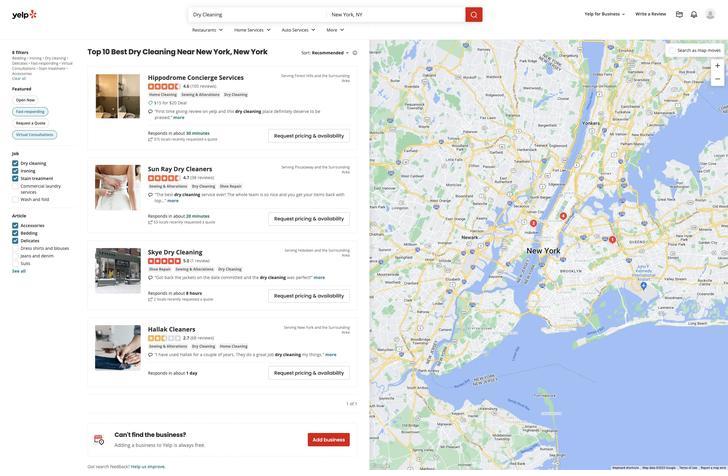 Task type: vqa. For each thing, say whether or not it's contained in the screenshot.
topmost Bedding
yes



Task type: locate. For each thing, give the bounding box(es) containing it.
serving hoboken and the surrounding area
[[285, 248, 350, 258]]

1
[[186, 371, 189, 377], [346, 401, 349, 407], [355, 401, 358, 407]]

1 vertical spatial 16 trending v2 image
[[148, 297, 153, 302]]

0 horizontal spatial new
[[196, 47, 212, 57]]

virtual consultations down filters
[[12, 61, 73, 71]]

1 about from the top
[[173, 130, 185, 136]]

hallak cleaners link
[[148, 325, 195, 334]]

2 pricing from the top
[[295, 216, 312, 223]]

more
[[173, 115, 185, 121], [167, 198, 179, 204], [314, 275, 325, 281], [325, 352, 337, 358]]

in up the 375 locals recently requested a quote
[[169, 130, 172, 136]]

24 chevron down v2 image inside more link
[[339, 26, 346, 34]]

sewing for sewing & alterations link underneath 2.7 star rating image
[[149, 344, 162, 349]]

services
[[248, 27, 264, 33], [292, 27, 309, 33], [219, 74, 244, 82]]

of for terms of use
[[689, 467, 692, 470]]

recently down responds in about 8 hours
[[167, 297, 181, 302]]

3 16 speech v2 image from the top
[[148, 276, 153, 281]]

pricing for skye dry cleaning
[[295, 293, 312, 300]]

2 in from the top
[[169, 214, 172, 219]]

service
[[201, 192, 215, 198]]

shoe repair up ""got" on the bottom
[[149, 267, 171, 272]]

1 horizontal spatial repair
[[230, 184, 242, 189]]

1 vertical spatial is
[[174, 442, 177, 449]]

yelp down business?
[[163, 442, 172, 449]]

dry cleaning link down 2.7 (68 reviews)
[[191, 344, 216, 350]]

for inside 'button'
[[595, 11, 601, 17]]

0 horizontal spatial home cleaning button
[[148, 92, 178, 98]]

fast-
[[31, 61, 39, 66], [16, 109, 25, 114]]

sewing & alterations button up best
[[148, 184, 188, 190]]

375
[[154, 137, 160, 142]]

map left error
[[713, 467, 719, 470]]

group
[[711, 59, 725, 86], [10, 151, 75, 205], [10, 213, 75, 275]]

stain treatment
[[21, 176, 53, 181]]

24 chevron down v2 image
[[265, 26, 272, 34], [310, 26, 317, 34]]

of for 1 of 1
[[350, 401, 354, 407]]

sewing & alterations down 2.7 star rating image
[[149, 344, 187, 349]]

3 in from the top
[[169, 291, 172, 296]]

the
[[227, 192, 235, 198]]

1 vertical spatial ironing
[[21, 168, 35, 174]]

about for 30
[[173, 130, 185, 136]]

0 horizontal spatial shoe
[[149, 267, 158, 272]]

pricing for sun ray dry cleaners
[[295, 216, 312, 223]]

sewing down 5.0
[[176, 267, 189, 272]]

see
[[12, 268, 20, 274]]

home cleaning link up years.
[[219, 344, 249, 350]]

16 trending v2 image
[[148, 220, 153, 225], [148, 297, 153, 302]]

0 vertical spatial all
[[22, 76, 26, 81]]

yelp inside can't find the business? adding a business to yelp is always free.
[[163, 442, 172, 449]]

repair down 5 star rating 'image'
[[159, 267, 171, 272]]

a right report
[[711, 467, 713, 470]]

home services
[[234, 27, 264, 33]]

dry left was
[[260, 275, 267, 281]]

1 minutes from the top
[[192, 130, 210, 136]]

1 horizontal spatial business
[[324, 437, 345, 444]]

dry inside group
[[21, 161, 28, 166]]

more link
[[322, 22, 351, 40]]

repair
[[230, 184, 242, 189], [159, 267, 171, 272]]

cleaners
[[186, 165, 212, 173], [169, 325, 195, 334]]

serving forest hills and the surrounding area
[[281, 73, 350, 83]]

alterations for sewing & alterations link below the 4.6 (105 reviews)
[[199, 92, 220, 97]]

(38
[[190, 175, 197, 181]]

8 left filters
[[12, 50, 15, 55]]

serving inside serving piscataway and the surrounding area
[[282, 165, 294, 170]]

shoe up ever!
[[220, 184, 229, 189]]

1 horizontal spatial hallak
[[180, 352, 192, 358]]

2 area from the top
[[342, 170, 350, 175]]

shoe repair link
[[219, 184, 243, 190], [148, 267, 172, 273]]

4 availability from the top
[[318, 370, 344, 377]]

fast- inside button
[[16, 109, 25, 114]]

group containing article
[[10, 213, 75, 275]]

3 request pricing & availability button from the top
[[269, 290, 350, 303]]

in up 2 locals recently requested a quote
[[169, 291, 172, 296]]

0 horizontal spatial york
[[251, 47, 268, 57]]

add
[[313, 437, 323, 444]]

a right do
[[253, 352, 255, 358]]

1 vertical spatial shoe repair link
[[148, 267, 172, 273]]

sewing for sewing & alterations link below the 4.6 (105 reviews)
[[182, 92, 195, 97]]

1 vertical spatial back
[[165, 275, 174, 281]]

0 horizontal spatial hippodrome concierge services image
[[95, 74, 141, 119]]

sewing
[[182, 92, 195, 97], [149, 184, 162, 189], [176, 267, 189, 272], [149, 344, 162, 349]]

16 trending v2 image
[[148, 137, 153, 142]]

0 vertical spatial shoe repair
[[220, 184, 242, 189]]

home services link
[[230, 22, 277, 40]]

0 horizontal spatial home cleaning link
[[148, 92, 178, 98]]

is
[[260, 192, 263, 198], [174, 442, 177, 449]]

responds for responds in about 1 day
[[148, 371, 168, 377]]

quote for sun ray dry cleaners
[[205, 220, 215, 225]]

3 request pricing & availability from the top
[[274, 293, 344, 300]]

the right hills on the top of the page
[[322, 73, 328, 78]]

virtual
[[62, 61, 73, 66], [16, 132, 28, 137]]

1 24 chevron down v2 image from the left
[[265, 26, 272, 34]]

0 horizontal spatial back
[[165, 275, 174, 281]]

recently for dry
[[169, 220, 183, 225]]

ironing down dry cleaning
[[21, 168, 35, 174]]

dry
[[128, 47, 141, 57], [45, 56, 51, 61], [224, 92, 231, 97], [21, 161, 28, 166], [174, 165, 184, 173], [192, 184, 198, 189], [164, 248, 175, 257], [219, 267, 225, 272], [192, 344, 198, 349]]

0 vertical spatial virtual
[[62, 61, 73, 66]]

2 availability from the top
[[318, 216, 344, 223]]

to down business?
[[157, 442, 162, 449]]

2 vertical spatial locals
[[157, 297, 166, 302]]

pricing down perfect!"
[[295, 293, 312, 300]]

always
[[179, 442, 194, 449]]

sewing & alterations down the 4.6 (105 reviews)
[[182, 92, 220, 97]]

1 horizontal spatial virtual
[[62, 61, 73, 66]]

0 vertical spatial bedding
[[12, 56, 26, 61]]

to
[[310, 109, 314, 114], [157, 442, 162, 449]]

bedding for bedding • ironing • dry cleaning • delicates • fast-responding •
[[12, 56, 26, 61]]

request pricing & availability for hallak cleaners
[[274, 370, 344, 377]]

recently down responds in about 30 minutes
[[172, 137, 185, 142]]

0 vertical spatial 16 speech v2 image
[[148, 110, 153, 114]]

business
[[602, 11, 620, 17]]

2 request pricing & availability from the top
[[274, 216, 344, 223]]

cleaning
[[143, 47, 176, 57], [161, 92, 177, 97], [232, 92, 248, 97], [199, 184, 215, 189], [176, 248, 202, 257], [226, 267, 242, 272], [199, 344, 215, 349], [232, 344, 248, 349]]

responds for responds in about 8 hours
[[148, 291, 168, 296]]

and right hills on the top of the page
[[315, 73, 321, 78]]

reviews) down concierge
[[200, 83, 216, 89]]

pricing down my
[[295, 370, 312, 377]]

locals for ray
[[159, 220, 169, 225]]

map right as
[[698, 47, 707, 53]]

0 vertical spatial quote
[[207, 137, 217, 142]]

dry cleaning up this
[[224, 92, 248, 97]]

1 horizontal spatial hippodrome concierge services image
[[607, 234, 619, 246]]

responds up the 375
[[148, 130, 168, 136]]

sewing & alterations for "sewing & alterations" button corresponding to sewing & alterations link underneath 2.7 star rating image
[[149, 344, 187, 349]]

1 horizontal spatial of
[[350, 401, 354, 407]]

0 horizontal spatial shoe repair button
[[148, 267, 172, 273]]

free.
[[195, 442, 205, 449]]

responds
[[148, 130, 168, 136], [148, 214, 168, 219], [148, 291, 168, 296], [148, 371, 168, 377]]

about
[[173, 130, 185, 136], [173, 214, 185, 219], [173, 291, 185, 296], [173, 371, 185, 377]]

request pricing & availability button for sun ray dry cleaners
[[269, 212, 350, 226]]

alterations for sewing & alterations link underneath 2.7 star rating image
[[167, 344, 187, 349]]

skye dry cleaning image
[[528, 218, 540, 230], [95, 248, 141, 294]]

zoom in image
[[714, 62, 722, 69]]

clear
[[12, 76, 21, 81]]

1 horizontal spatial to
[[310, 109, 314, 114]]

the left jackets
[[175, 275, 181, 281]]

0 vertical spatial home cleaning button
[[148, 92, 178, 98]]

serving inside serving hoboken and the surrounding area
[[285, 248, 297, 253]]

denim
[[41, 253, 54, 259]]

for for $15
[[163, 100, 168, 106]]

1 vertical spatial treatment
[[32, 176, 53, 181]]

back inside service ever! the whole team is so nice and you get your items back with top..."
[[326, 192, 335, 198]]

accessories inside group
[[21, 223, 44, 229]]

sewing & alterations button
[[180, 92, 221, 98], [148, 184, 188, 190], [175, 267, 215, 273], [148, 344, 188, 350]]

responds up 2
[[148, 291, 168, 296]]

5 star rating image
[[148, 258, 181, 265]]

article
[[12, 213, 26, 219]]

0 horizontal spatial shoe repair link
[[148, 267, 172, 273]]

0 vertical spatial hallak cleaners image
[[558, 210, 570, 222]]

24 chevron down v2 image inside auto services "link"
[[310, 26, 317, 34]]

4 responds from the top
[[148, 371, 168, 377]]

bedding • ironing • dry cleaning • delicates • fast-responding •
[[12, 56, 68, 66]]

minutes
[[192, 130, 210, 136], [192, 214, 210, 219]]

1 vertical spatial 16 speech v2 image
[[148, 193, 153, 197]]

0 vertical spatial accessories
[[12, 71, 32, 76]]

1 horizontal spatial hallak cleaners image
[[558, 210, 570, 222]]

to inside can't find the business? adding a business to yelp is always free.
[[157, 442, 162, 449]]

2 vertical spatial 16 speech v2 image
[[148, 276, 153, 281]]

4 request pricing & availability from the top
[[274, 370, 344, 377]]

63
[[154, 220, 158, 225]]

1 vertical spatial map
[[713, 467, 719, 470]]

more link for dry
[[314, 275, 325, 281]]

shoe repair button
[[219, 184, 243, 190], [148, 267, 172, 273]]

requested down 20
[[184, 220, 201, 225]]

commercial
[[21, 183, 45, 189]]

16 chevron down v2 image
[[621, 12, 626, 17]]

16 speech v2 image
[[148, 353, 153, 358]]

20
[[186, 214, 191, 219]]

0 horizontal spatial 8
[[12, 50, 15, 55]]

shoe
[[220, 184, 229, 189], [149, 267, 158, 272]]

bedding inside the "bedding • ironing • dry cleaning • delicates • fast-responding •"
[[12, 56, 26, 61]]

16 speech v2 image down 16 deal v2 icon
[[148, 110, 153, 114]]

1 24 chevron down v2 image from the left
[[217, 26, 225, 34]]

notifications image
[[691, 11, 698, 18]]

home cleaning up years.
[[220, 344, 248, 349]]

1 vertical spatial locals
[[159, 220, 169, 225]]

quote down service
[[205, 220, 215, 225]]

delicates down 8 filters
[[12, 61, 28, 66]]

serving for dry
[[282, 165, 294, 170]]

bedding down 8 filters
[[12, 56, 26, 61]]

restaurants
[[192, 27, 216, 33]]

1 vertical spatial stain
[[21, 176, 31, 181]]

2 about from the top
[[173, 214, 185, 219]]

1 vertical spatial hippodrome concierge services image
[[607, 234, 619, 246]]

1 horizontal spatial stain
[[39, 66, 47, 71]]

and inside serving hoboken and the surrounding area
[[315, 248, 321, 253]]

0 vertical spatial ironing
[[29, 56, 42, 61]]

dry cleaning for dry cleaning link over this
[[224, 92, 248, 97]]

1 horizontal spatial yelp
[[585, 11, 594, 17]]

2 horizontal spatial services
[[292, 27, 309, 33]]

2 request pricing & availability button from the top
[[269, 212, 350, 226]]

4.7
[[183, 175, 189, 181]]

2.7
[[183, 335, 189, 341]]

area inside serving hoboken and the surrounding area
[[342, 253, 350, 258]]

16 chevron down v2 image
[[345, 50, 350, 55]]

home inside home services link
[[234, 27, 247, 33]]

8
[[12, 50, 15, 55], [186, 291, 189, 296]]

services inside "link"
[[292, 27, 309, 33]]

request pricing & availability for skye dry cleaning
[[274, 293, 344, 300]]

restaurants link
[[188, 22, 230, 40]]

24 chevron down v2 image inside home services link
[[265, 26, 272, 34]]

map
[[698, 47, 707, 53], [713, 467, 719, 470]]

1 horizontal spatial york
[[306, 325, 314, 330]]

sewing for sewing & alterations link under 5.0 (1 review)
[[176, 267, 189, 272]]

1 vertical spatial shoe
[[149, 267, 158, 272]]

the inside can't find the business? adding a business to yelp is always free.
[[145, 431, 155, 440]]

3 availability from the top
[[318, 293, 344, 300]]

recommended button
[[312, 50, 350, 56]]

reviews)
[[200, 83, 216, 89], [198, 175, 214, 181], [198, 335, 214, 341]]

day
[[190, 371, 197, 377]]

sewing & alterations for sewing & alterations link below the 4.6 (105 reviews) "sewing & alterations" button
[[182, 92, 220, 97]]

sewing & alterations button for sewing & alterations link underneath 2.7 star rating image
[[148, 344, 188, 350]]

home up $15
[[149, 92, 160, 97]]

0 horizontal spatial is
[[174, 442, 177, 449]]

services right "auto"
[[292, 27, 309, 33]]

locals right the 375
[[161, 137, 171, 142]]

4 pricing from the top
[[295, 370, 312, 377]]

near
[[177, 47, 195, 57]]

request pricing & availability button for skye dry cleaning
[[269, 290, 350, 303]]

with
[[336, 192, 345, 198]]

4.6
[[183, 83, 189, 89]]

responds for responds in about 30 minutes
[[148, 130, 168, 136]]

bedding up "dress"
[[21, 230, 37, 236]]

0 vertical spatial skye dry cleaning image
[[528, 218, 540, 230]]

1 horizontal spatial home cleaning link
[[219, 344, 249, 350]]

1 vertical spatial bedding
[[21, 230, 37, 236]]

2 vertical spatial of
[[689, 467, 692, 470]]

1 surrounding from the top
[[329, 73, 350, 78]]

1 vertical spatial virtual
[[16, 132, 28, 137]]

area inside serving piscataway and the surrounding area
[[342, 170, 350, 175]]

dry cleaning up service
[[192, 184, 215, 189]]

hippodrome concierge services image inside map region
[[607, 234, 619, 246]]

24 chevron down v2 image
[[217, 26, 225, 34], [339, 26, 346, 34]]

new inside serving new york and the surrounding area
[[297, 325, 305, 330]]

24 chevron down v2 image right auto services
[[310, 26, 317, 34]]

24 chevron down v2 image right restaurants
[[217, 26, 225, 34]]

0 vertical spatial responding
[[39, 61, 58, 66]]

and right committed
[[244, 275, 251, 281]]

3 about from the top
[[173, 291, 185, 296]]

laundry
[[46, 183, 61, 189]]

home
[[234, 27, 247, 33], [149, 92, 160, 97], [220, 344, 231, 349]]

add business link
[[308, 434, 350, 447]]

0 vertical spatial shoe repair button
[[219, 184, 243, 190]]

hippodrome concierge services image
[[95, 74, 141, 119], [607, 234, 619, 246]]

dry up stain treatment on the left
[[21, 161, 28, 166]]

2 16 trending v2 image from the top
[[148, 297, 153, 302]]

projects image
[[676, 11, 683, 18]]

request a quote
[[16, 121, 45, 126]]

serving inside serving forest hills and the surrounding area
[[281, 73, 294, 78]]

back right ""got" on the bottom
[[165, 275, 174, 281]]

best
[[165, 192, 173, 198]]

perfect!"
[[296, 275, 313, 281]]

requested down hours
[[182, 297, 199, 302]]

2.7 star rating image
[[148, 336, 181, 342]]

alterations for sewing & alterations link above best
[[167, 184, 187, 189]]

on left yelp
[[203, 109, 208, 114]]

shoe repair link up the
[[219, 184, 243, 190]]

16 trending v2 image left 63
[[148, 220, 153, 225]]

$15
[[154, 100, 161, 106]]

responding inside the "bedding • ironing • dry cleaning • delicates • fast-responding •"
[[39, 61, 58, 66]]

dry cleaning for dry cleaning link below 2.7 (68 reviews)
[[192, 344, 215, 349]]

sewing & alterations button down the 4.6 (105 reviews)
[[180, 92, 221, 98]]

sewing & alterations button for sewing & alterations link under 5.0 (1 review)
[[175, 267, 215, 273]]

4 request pricing & availability button from the top
[[269, 367, 350, 380]]

serving new york and the surrounding area
[[284, 325, 350, 335]]

about for 8
[[173, 291, 185, 296]]

1 horizontal spatial shoe repair link
[[219, 184, 243, 190]]

2 minutes from the top
[[192, 214, 210, 219]]

yelp inside 'button'
[[585, 11, 594, 17]]

24 chevron down v2 image inside restaurants "link"
[[217, 26, 225, 34]]

3 responds from the top
[[148, 291, 168, 296]]

2 vertical spatial quote
[[203, 297, 213, 302]]

consultations
[[12, 66, 36, 71], [29, 132, 53, 137]]

of
[[218, 352, 222, 358], [350, 401, 354, 407], [689, 467, 692, 470]]

request a quote button
[[12, 119, 49, 128]]

24 chevron down v2 image for home services
[[265, 26, 272, 34]]

shoe up ""got" on the bottom
[[149, 267, 158, 272]]

praised."
[[155, 115, 172, 121]]

2 24 chevron down v2 image from the left
[[310, 26, 317, 34]]

0 horizontal spatial home cleaning
[[149, 92, 177, 97]]

None field
[[193, 11, 322, 18], [332, 11, 461, 18]]

york,
[[214, 47, 232, 57]]

2 horizontal spatial of
[[689, 467, 692, 470]]

the inside serving forest hills and the surrounding area
[[322, 73, 328, 78]]

24 chevron down v2 image for more
[[339, 26, 346, 34]]

1 vertical spatial responding
[[25, 109, 44, 114]]

1 16 trending v2 image from the top
[[148, 220, 153, 225]]

for left couple
[[193, 352, 199, 358]]

16 speech v2 image
[[148, 110, 153, 114], [148, 193, 153, 197], [148, 276, 153, 281]]

for left "business"
[[595, 11, 601, 17]]

2 24 chevron down v2 image from the left
[[339, 26, 346, 34]]

cleaning inside the "bedding • ironing • dry cleaning • delicates • fast-responding •"
[[52, 56, 66, 61]]

dry cleaning button for dry cleaning link over this
[[223, 92, 249, 98]]

home down find text box
[[234, 27, 247, 33]]

do
[[247, 352, 252, 358]]

more link right the 'things."'
[[325, 352, 337, 358]]

locals right 63
[[159, 220, 169, 225]]

none field find
[[193, 11, 322, 18]]

1 horizontal spatial home
[[220, 344, 231, 349]]

0 vertical spatial reviews)
[[200, 83, 216, 89]]

more link for cleaners
[[325, 352, 337, 358]]

services down york, at top
[[219, 74, 244, 82]]

0 vertical spatial 8
[[12, 50, 15, 55]]

0 vertical spatial yelp
[[585, 11, 594, 17]]

all for clear all
[[22, 76, 26, 81]]

top..."
[[155, 198, 166, 204]]

1 area from the top
[[342, 78, 350, 83]]

1 horizontal spatial services
[[248, 27, 264, 33]]

1 request pricing & availability button from the top
[[269, 129, 350, 143]]

0 vertical spatial home
[[234, 27, 247, 33]]

4 area from the top
[[342, 330, 350, 335]]

0 horizontal spatial map
[[698, 47, 707, 53]]

services down find text box
[[248, 27, 264, 33]]

0 vertical spatial is
[[260, 192, 263, 198]]

0 vertical spatial stain
[[39, 66, 47, 71]]

in for 30 minutes
[[169, 130, 172, 136]]

0 vertical spatial shoe
[[220, 184, 229, 189]]

1 none field from the left
[[193, 11, 322, 18]]

team
[[249, 192, 259, 198]]

2 surrounding from the top
[[329, 165, 350, 170]]

fast- inside the "bedding • ironing • dry cleaning • delicates • fast-responding •"
[[31, 61, 39, 66]]

reviews) right (68
[[198, 335, 214, 341]]

2 responds from the top
[[148, 214, 168, 219]]

business inside can't find the business? adding a business to yelp is always free.
[[136, 442, 156, 449]]

0 horizontal spatial fast-
[[16, 109, 25, 114]]

0 horizontal spatial to
[[157, 442, 162, 449]]

3 surrounding from the top
[[329, 248, 350, 253]]

report
[[701, 467, 710, 470]]

see all
[[12, 268, 26, 274]]

a left quote
[[31, 121, 34, 126]]

dry cleaning button up committed
[[217, 267, 243, 273]]

hallak cleaners image
[[558, 210, 570, 222], [95, 325, 141, 371]]

york inside serving new york and the surrounding area
[[306, 325, 314, 330]]

pricing down get
[[295, 216, 312, 223]]

0 vertical spatial map
[[698, 47, 707, 53]]

the inside serving hoboken and the surrounding area
[[322, 248, 328, 253]]

serving inside serving new york and the surrounding area
[[284, 325, 297, 330]]

sewing & alterations button down 5.0 (1 review)
[[175, 267, 215, 273]]

business
[[324, 437, 345, 444], [136, 442, 156, 449]]

wash and fold
[[21, 197, 49, 202]]

about left day at the left bottom
[[173, 371, 185, 377]]

all right "see"
[[21, 268, 26, 274]]

1 vertical spatial all
[[21, 268, 26, 274]]

1 in from the top
[[169, 130, 172, 136]]

1 vertical spatial hallak cleaners image
[[95, 325, 141, 371]]

"i have used hallak for a couple of years. they do a great job dry cleaning my things." more
[[155, 352, 337, 358]]

0 vertical spatial fast-
[[31, 61, 39, 66]]

1 horizontal spatial fast-
[[31, 61, 39, 66]]

to inside place definitely deserve to be praised."
[[310, 109, 314, 114]]

skye dry cleaning image inside map region
[[528, 218, 540, 230]]

shoe repair link up ""got" on the bottom
[[148, 267, 172, 273]]

hallak cleaners image inside map region
[[558, 210, 570, 222]]

virtual consultations
[[12, 61, 73, 71], [16, 132, 53, 137]]

1 vertical spatial virtual consultations
[[16, 132, 53, 137]]

request pricing & availability down deserve
[[274, 133, 344, 140]]

in for 8 hours
[[169, 291, 172, 296]]

top 10 best dry cleaning near new york, new york
[[88, 47, 268, 57]]

map for error
[[713, 467, 719, 470]]

3 pricing from the top
[[295, 293, 312, 300]]

1 horizontal spatial back
[[326, 192, 335, 198]]

sewing & alterations button for sewing & alterations link below the 4.6 (105 reviews)
[[180, 92, 221, 98]]

years.
[[223, 352, 235, 358]]

accessories down the article
[[21, 223, 44, 229]]

in up 63 locals recently requested a quote
[[169, 214, 172, 219]]

dry
[[235, 109, 242, 114], [174, 192, 181, 198], [260, 275, 267, 281], [275, 352, 282, 358]]

1 vertical spatial quote
[[205, 220, 215, 225]]

4 surrounding from the top
[[329, 325, 350, 330]]

2 vertical spatial requested
[[182, 297, 199, 302]]

1 horizontal spatial none field
[[332, 11, 461, 18]]

8 filters
[[12, 50, 28, 55]]

quote down yelp
[[207, 137, 217, 142]]

1 vertical spatial home cleaning link
[[219, 344, 249, 350]]

0 horizontal spatial none field
[[193, 11, 322, 18]]

request for hallak cleaners
[[274, 370, 294, 377]]

"got
[[155, 275, 163, 281]]

3 area from the top
[[342, 253, 350, 258]]

yelp for business
[[585, 11, 620, 17]]

minutes for responds in about 20 minutes
[[192, 214, 210, 219]]

0 horizontal spatial services
[[219, 74, 244, 82]]

the inside serving new york and the surrounding area
[[322, 325, 328, 330]]

1 vertical spatial accessories
[[21, 223, 44, 229]]

reviews) right (38
[[198, 175, 214, 181]]

suits
[[21, 261, 30, 267]]

dress
[[21, 246, 32, 251]]

to left be
[[310, 109, 314, 114]]

back left with
[[326, 192, 335, 198]]

responding
[[39, 61, 58, 66], [25, 109, 44, 114]]

0 horizontal spatial 1
[[186, 371, 189, 377]]

all for see all
[[21, 268, 26, 274]]

1 responds from the top
[[148, 130, 168, 136]]

feedback?
[[110, 464, 130, 470]]

2 16 speech v2 image from the top
[[148, 193, 153, 197]]

None search field
[[188, 7, 484, 22]]

availability for skye dry cleaning
[[318, 293, 344, 300]]

area inside serving forest hills and the surrounding area
[[342, 78, 350, 83]]

1 vertical spatial reviews)
[[198, 175, 214, 181]]

24 chevron down v2 image left "auto"
[[265, 26, 272, 34]]

dry cleaning button up this
[[223, 92, 249, 98]]

4 in from the top
[[169, 371, 172, 377]]

4 about from the top
[[173, 371, 185, 377]]

2 none field from the left
[[332, 11, 461, 18]]

the right hoboken
[[322, 248, 328, 253]]

request pricing & availability for sun ray dry cleaners
[[274, 216, 344, 223]]

request inside "button"
[[16, 121, 30, 126]]

24 chevron down v2 image for auto services
[[310, 26, 317, 34]]

bedding for bedding
[[21, 230, 37, 236]]

responds down ""i" at bottom left
[[148, 371, 168, 377]]



Task type: describe. For each thing, give the bounding box(es) containing it.
cleaning up stain treatment on the left
[[29, 161, 46, 166]]

0 horizontal spatial stain
[[21, 176, 31, 181]]

you
[[288, 192, 295, 198]]

is inside service ever! the whole team is so nice and you get your items back with top..."
[[260, 192, 263, 198]]

be
[[315, 109, 320, 114]]

1 vertical spatial hallak
[[180, 352, 192, 358]]

5.0 (1 review)
[[183, 258, 210, 264]]

blouses
[[54, 246, 69, 251]]

skye dry cleaning
[[148, 248, 202, 257]]

got search feedback? help us improve.
[[88, 464, 166, 470]]

definitely
[[274, 109, 292, 114]]

16 trending v2 image for sun ray dry cleaners
[[148, 220, 153, 225]]

1 vertical spatial skye dry cleaning image
[[95, 248, 141, 294]]

1 vertical spatial shoe repair button
[[148, 267, 172, 273]]

open
[[16, 98, 26, 103]]

terms of use
[[680, 467, 698, 470]]

dry right this
[[235, 109, 242, 114]]

and inside serving piscataway and the surrounding area
[[315, 165, 321, 170]]

open now button
[[12, 96, 39, 105]]

virtual inside virtual consultations
[[62, 61, 73, 66]]

more down best
[[167, 198, 179, 204]]

jeans
[[21, 253, 31, 259]]

0 vertical spatial group
[[711, 59, 725, 86]]

sun
[[148, 165, 159, 173]]

more link for ray
[[167, 198, 179, 204]]

cleaning up this
[[232, 92, 248, 97]]

serving for services
[[281, 73, 294, 78]]

cleaning left was
[[268, 275, 286, 281]]

dry cleaning
[[21, 161, 46, 166]]

1 horizontal spatial 1
[[346, 401, 349, 407]]

0 horizontal spatial shoe repair
[[149, 267, 171, 272]]

in for 1 day
[[169, 371, 172, 377]]

more link down giving
[[173, 115, 185, 121]]

services for auto services
[[292, 27, 309, 33]]

time
[[166, 109, 175, 114]]

1 horizontal spatial shoe
[[220, 184, 229, 189]]

hippodrome
[[148, 74, 186, 82]]

• stain treatment • accessories
[[12, 66, 68, 76]]

and left fold
[[33, 197, 40, 202]]

sewing & alterations link down the 4.6 (105 reviews)
[[180, 92, 221, 98]]

improve.
[[148, 464, 166, 470]]

date
[[211, 275, 220, 281]]

business categories element
[[188, 22, 716, 40]]

cleaning left service
[[182, 192, 200, 198]]

and down shirts at the left bottom of the page
[[32, 253, 40, 259]]

none field "near"
[[332, 11, 461, 18]]

pricing for hallak cleaners
[[295, 370, 312, 377]]

dry up this
[[224, 92, 231, 97]]

0 vertical spatial locals
[[161, 137, 171, 142]]

and up 'denim'
[[45, 246, 53, 251]]

the right committed
[[252, 275, 259, 281]]

treatment inside • stain treatment • accessories
[[48, 66, 65, 71]]

locals for dry
[[157, 297, 166, 302]]

sort:
[[302, 50, 311, 56]]

dry up 4.7
[[174, 165, 184, 173]]

0 vertical spatial shoe repair link
[[219, 184, 243, 190]]

about for 20
[[173, 214, 185, 219]]

google image
[[371, 463, 391, 471]]

"first time giving review on yelp and this dry cleaning
[[155, 109, 261, 114]]

cleaning up they
[[232, 344, 248, 349]]

request for skye dry cleaning
[[274, 293, 294, 300]]

(105
[[190, 83, 199, 89]]

more right perfect!"
[[314, 275, 325, 281]]

availability for sun ray dry cleaners
[[318, 216, 344, 223]]

keyboard
[[613, 467, 626, 470]]

in for 20 minutes
[[169, 214, 172, 219]]

a down responds in about 20 minutes
[[202, 220, 204, 225]]

1 horizontal spatial shoe repair button
[[219, 184, 243, 190]]

shortcuts
[[626, 467, 639, 470]]

24 chevron down v2 image for restaurants
[[217, 26, 225, 34]]

dry cleaning for dry cleaning link above committed
[[219, 267, 242, 272]]

cleaning left place
[[244, 109, 261, 114]]

dry down (38
[[192, 184, 198, 189]]

and left this
[[218, 109, 226, 114]]

1 vertical spatial repair
[[159, 267, 171, 272]]

reviews) for dry
[[198, 175, 214, 181]]

alterations for sewing & alterations link under 5.0 (1 review)
[[193, 267, 214, 272]]

dry cleaning button for dry cleaning link below 2.7 (68 reviews)
[[191, 344, 216, 350]]

sewing & alterations for "sewing & alterations" button related to sewing & alterations link under 5.0 (1 review)
[[176, 267, 214, 272]]

"the
[[155, 192, 164, 198]]

dry right 'job'
[[275, 352, 282, 358]]

consultations inside button
[[29, 132, 53, 137]]

cleaning up service
[[199, 184, 215, 189]]

sewing & alterations link down 5.0 (1 review)
[[175, 267, 215, 273]]

quote for skye dry cleaning
[[203, 297, 213, 302]]

16 deal v2 image
[[148, 101, 153, 106]]

featured
[[12, 86, 31, 92]]

ever!
[[216, 192, 226, 198]]

4.6 star rating image
[[148, 84, 181, 90]]

dry cleaning link up this
[[223, 92, 249, 98]]

a down hours
[[200, 297, 202, 302]]

sun ray dry cleaners image
[[95, 165, 141, 211]]

1 vertical spatial home cleaning button
[[219, 344, 249, 350]]

a inside can't find the business? adding a business to yelp is always free.
[[132, 442, 135, 449]]

ironing inside the "bedding • ironing • dry cleaning • delicates • fast-responding •"
[[29, 56, 42, 61]]

16 info v2 image
[[353, 50, 358, 55]]

christina o. image
[[705, 8, 716, 19]]

delicates inside the "bedding • ironing • dry cleaning • delicates • fast-responding •"
[[12, 61, 28, 66]]

1 16 speech v2 image from the top
[[148, 110, 153, 114]]

the inside serving piscataway and the surrounding area
[[322, 165, 328, 170]]

place definitely deserve to be praised."
[[155, 109, 320, 121]]

business?
[[156, 431, 186, 440]]

sewing & alterations button for sewing & alterations link above best
[[148, 184, 188, 190]]

0 vertical spatial repair
[[230, 184, 242, 189]]

1 horizontal spatial new
[[234, 47, 250, 57]]

dry cleaning for dry cleaning link over service
[[192, 184, 215, 189]]

0 vertical spatial virtual consultations
[[12, 61, 73, 71]]

fast-responding
[[16, 109, 44, 114]]

accessories inside • stain treatment • accessories
[[12, 71, 32, 76]]

write
[[636, 11, 647, 17]]

get
[[296, 192, 303, 198]]

recently for cleaning
[[167, 297, 181, 302]]

featured group
[[11, 86, 75, 141]]

filters
[[16, 50, 28, 55]]

dry cleaning link up committed
[[217, 267, 243, 273]]

reviews) for services
[[200, 83, 216, 89]]

0 vertical spatial requested
[[186, 137, 204, 142]]

2 vertical spatial reviews)
[[198, 335, 214, 341]]

best
[[111, 47, 127, 57]]

1 horizontal spatial shoe repair
[[220, 184, 242, 189]]

4.6 (105 reviews)
[[183, 83, 216, 89]]

us
[[142, 464, 146, 470]]

fast-responding button
[[12, 107, 48, 116]]

map region
[[311, 17, 728, 471]]

cleaning up couple
[[199, 344, 215, 349]]

virtual consultations inside button
[[16, 132, 53, 137]]

services for home services
[[248, 27, 264, 33]]

auto
[[282, 27, 291, 33]]

place
[[262, 109, 273, 114]]

minutes for responds in about 30 minutes
[[192, 130, 210, 136]]

a right write
[[648, 11, 651, 17]]

dry cleaning button for dry cleaning link over service
[[191, 184, 216, 190]]

surrounding inside serving forest hills and the surrounding area
[[329, 73, 350, 78]]

use
[[692, 467, 698, 470]]

cleaning up committed
[[226, 267, 242, 272]]

cleaning up $15 for $20 deal
[[161, 92, 177, 97]]

availability for hallak cleaners
[[318, 370, 344, 377]]

a inside "button"
[[31, 121, 34, 126]]

write a review link
[[634, 9, 669, 20]]

for for yelp
[[595, 11, 601, 17]]

search
[[96, 464, 109, 470]]

dry right best
[[128, 47, 141, 57]]

16 trending v2 image for skye dry cleaning
[[148, 297, 153, 302]]

1 vertical spatial delicates
[[21, 238, 39, 244]]

63 locals recently requested a quote
[[154, 220, 215, 225]]

Near text field
[[332, 11, 461, 18]]

virtual inside virtual consultations button
[[16, 132, 28, 137]]

and inside service ever! the whole team is so nice and you get your items back with top..."
[[279, 192, 287, 198]]

data
[[650, 467, 656, 470]]

responds in about 20 minutes
[[148, 214, 210, 219]]

request for sun ray dry cleaners
[[274, 216, 294, 223]]

requested for dry
[[184, 220, 201, 225]]

stain inside • stain treatment • accessories
[[39, 66, 47, 71]]

0 vertical spatial cleaners
[[186, 165, 212, 173]]

dry inside the "bedding • ironing • dry cleaning • delicates • fast-responding •"
[[45, 56, 51, 61]]

responds for responds in about 20 minutes
[[148, 214, 168, 219]]

16 speech v2 image for sun
[[148, 193, 153, 197]]

sewing & alterations link up best
[[148, 184, 188, 190]]

great
[[256, 352, 267, 358]]

hills
[[307, 73, 314, 78]]

treatment inside group
[[32, 176, 53, 181]]

0 vertical spatial recently
[[172, 137, 185, 142]]

review)
[[195, 258, 210, 264]]

group containing job
[[10, 151, 75, 205]]

surrounding inside serving hoboken and the surrounding area
[[329, 248, 350, 253]]

4.7 star rating image
[[148, 175, 181, 181]]

1 pricing from the top
[[295, 133, 312, 140]]

hippodrome concierge services
[[148, 74, 244, 82]]

dry down (68
[[192, 344, 198, 349]]

sewing & alterations for "sewing & alterations" button corresponding to sewing & alterations link above best
[[149, 184, 187, 189]]

1 horizontal spatial for
[[193, 352, 199, 358]]

dry up 5 star rating 'image'
[[164, 248, 175, 257]]

0 vertical spatial home cleaning
[[149, 92, 177, 97]]

virtual consultations button
[[12, 130, 57, 140]]

user actions element
[[580, 8, 725, 45]]

serving for cleaning
[[285, 248, 297, 253]]

0 horizontal spatial of
[[218, 352, 222, 358]]

adding
[[115, 442, 131, 449]]

0 horizontal spatial hallak cleaners image
[[95, 325, 141, 371]]

dry cleaning link up service
[[191, 184, 216, 190]]

jackets
[[182, 275, 196, 281]]

1 availability from the top
[[318, 133, 344, 140]]

couple
[[204, 352, 217, 358]]

area inside serving new york and the surrounding area
[[342, 330, 350, 335]]

yelp for business button
[[583, 9, 629, 20]]

map for moves
[[698, 47, 707, 53]]

auto services
[[282, 27, 309, 33]]

0 horizontal spatial hallak
[[148, 325, 168, 334]]

on for jackets
[[197, 275, 202, 281]]

error
[[720, 467, 727, 470]]

375 locals recently requested a quote
[[154, 137, 217, 142]]

about for 1
[[173, 371, 185, 377]]

is inside can't find the business? adding a business to yelp is always free.
[[174, 442, 177, 449]]

and inside serving forest hills and the surrounding area
[[315, 73, 321, 78]]

search image
[[471, 11, 478, 18]]

dry cleaning button for dry cleaning link above committed
[[217, 267, 243, 273]]

more down giving
[[173, 115, 185, 121]]

consultations inside virtual consultations
[[12, 66, 36, 71]]

surrounding inside serving piscataway and the surrounding area
[[329, 165, 350, 170]]

sun ray dry cleaners
[[148, 165, 212, 173]]

cleaning up 5.0
[[176, 248, 202, 257]]

10
[[103, 47, 110, 57]]

sewing for sewing & alterations link above best
[[149, 184, 162, 189]]

responds in about 1 day
[[148, 371, 197, 377]]

so
[[264, 192, 269, 198]]

jeans and denim
[[21, 253, 54, 259]]

hoboken
[[298, 248, 314, 253]]

0 horizontal spatial home
[[149, 92, 160, 97]]

dry right best
[[174, 192, 181, 198]]

0 vertical spatial york
[[251, 47, 268, 57]]

the left date
[[203, 275, 210, 281]]

a down responds in about 30 minutes
[[204, 137, 206, 142]]

more right the 'things."'
[[325, 352, 337, 358]]

moves
[[708, 47, 721, 53]]

review
[[189, 109, 202, 114]]

deserve
[[293, 109, 309, 114]]

see all button
[[12, 268, 26, 274]]

1 horizontal spatial home cleaning
[[220, 344, 248, 349]]

responds in about 30 minutes
[[148, 130, 210, 136]]

help
[[131, 464, 141, 470]]

2 horizontal spatial 1
[[355, 401, 358, 407]]

Find text field
[[193, 11, 322, 18]]

1 vertical spatial cleaners
[[169, 325, 195, 334]]

commercial laundry services
[[21, 183, 61, 195]]

dry up date
[[219, 267, 225, 272]]

1 horizontal spatial 8
[[186, 291, 189, 296]]

16 speech v2 image for skye
[[148, 276, 153, 281]]

surrounding inside serving new york and the surrounding area
[[329, 325, 350, 330]]

write a review
[[636, 11, 666, 17]]

service ever! the whole team is so nice and you get your items back with top..."
[[155, 192, 345, 204]]

services
[[21, 189, 36, 195]]

sewing & alterations link down 2.7 star rating image
[[148, 344, 188, 350]]

a left couple
[[200, 352, 202, 358]]

©2023
[[656, 467, 666, 470]]

1 of 1
[[346, 401, 358, 407]]

cleaning left near
[[143, 47, 176, 57]]

"first
[[155, 109, 165, 114]]

responding inside button
[[25, 109, 44, 114]]

things."
[[309, 352, 324, 358]]

map
[[643, 467, 649, 470]]

keyboard shortcuts
[[613, 467, 639, 470]]

zoom out image
[[714, 75, 722, 83]]

1 request pricing & availability from the top
[[274, 133, 344, 140]]

and inside serving new york and the surrounding area
[[315, 325, 321, 330]]

terms
[[680, 467, 688, 470]]

requested for cleaning
[[182, 297, 199, 302]]

on for review
[[203, 109, 208, 114]]

request pricing & availability button for hallak cleaners
[[269, 367, 350, 380]]

nice
[[270, 192, 278, 198]]

top
[[88, 47, 101, 57]]

cleaning left my
[[283, 352, 301, 358]]

search
[[678, 47, 691, 53]]

fold
[[41, 197, 49, 202]]

2 vertical spatial home
[[220, 344, 231, 349]]



